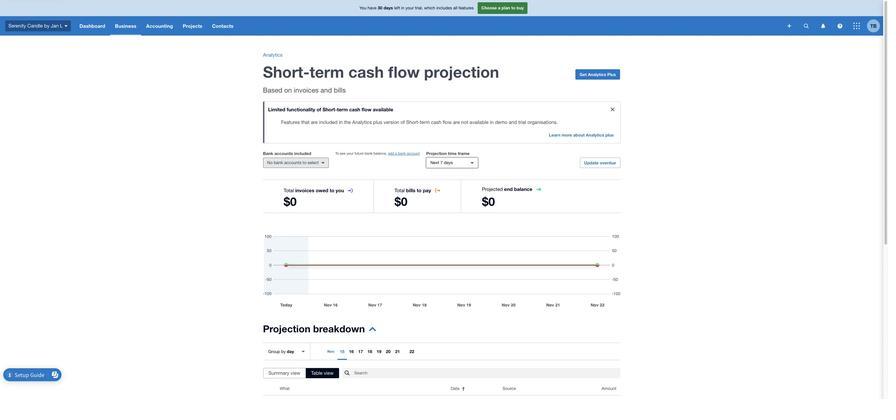 Task type: describe. For each thing, give the bounding box(es) containing it.
$0 inside total invoices owed to you $0
[[284, 195, 297, 209]]

not
[[462, 120, 469, 125]]

21 button
[[393, 343, 403, 360]]

2 horizontal spatial in
[[490, 120, 494, 125]]

1 horizontal spatial flow
[[389, 63, 420, 81]]

about
[[574, 133, 585, 138]]

source button
[[499, 383, 569, 396]]

balance
[[515, 186, 533, 192]]

projection for projection time frame
[[427, 151, 447, 156]]

you have 30 days left in your trial, which includes all features
[[360, 5, 474, 10]]

days inside banner
[[384, 5, 393, 10]]

projected
[[482, 187, 503, 192]]

get
[[580, 72, 587, 77]]

serenity candle by jan l button
[[0, 16, 75, 36]]

bank inside popup button
[[274, 160, 283, 165]]

1 horizontal spatial svg image
[[805, 23, 809, 28]]

tb
[[871, 23, 878, 29]]

$0 inside total bills to pay $0
[[395, 195, 408, 209]]

balance,
[[374, 152, 387, 156]]

update
[[585, 160, 599, 166]]

17 button
[[356, 343, 366, 360]]

navigation containing dashboard
[[75, 16, 784, 36]]

business
[[115, 23, 137, 29]]

to see your future bank balance, add a bank account
[[336, 152, 420, 156]]

see
[[340, 152, 346, 156]]

learn more about analytics plus
[[550, 133, 614, 138]]

date button
[[447, 383, 499, 396]]

accounting
[[146, 23, 173, 29]]

18 button
[[366, 343, 375, 360]]

nov
[[328, 350, 334, 354]]

next 7 days
[[431, 160, 453, 165]]

1 horizontal spatial short-
[[323, 107, 337, 112]]

add
[[388, 152, 395, 156]]

on
[[285, 86, 292, 94]]

days inside popup button
[[444, 160, 453, 165]]

choose
[[482, 5, 497, 10]]

to
[[336, 152, 339, 156]]

add a bank account link
[[388, 152, 420, 156]]

breakdown
[[313, 323, 365, 335]]

l
[[60, 23, 63, 28]]

summary
[[269, 371, 290, 376]]

0 horizontal spatial in
[[339, 120, 343, 125]]

that
[[302, 120, 310, 125]]

projection breakdown view option group
[[263, 368, 339, 379]]

2 horizontal spatial bank
[[398, 152, 406, 156]]

1 horizontal spatial of
[[401, 120, 405, 125]]

total for $0
[[395, 188, 405, 193]]

features
[[281, 120, 300, 125]]

left
[[395, 6, 400, 10]]

bills inside total bills to pay $0
[[407, 188, 416, 193]]

15 button
[[338, 343, 347, 360]]

projection
[[424, 63, 500, 81]]

17
[[359, 349, 363, 354]]

22 button
[[408, 343, 417, 360]]

projects
[[183, 23, 203, 29]]

projects button
[[178, 16, 207, 36]]

contacts button
[[207, 16, 239, 36]]

short-term cash flow projection
[[263, 63, 500, 81]]

16 button
[[347, 343, 356, 360]]

0 horizontal spatial of
[[317, 107, 321, 112]]

functionality
[[287, 107, 316, 112]]

organisations.
[[528, 120, 558, 125]]

2 vertical spatial term
[[420, 120, 430, 125]]

trial,
[[415, 6, 423, 10]]

view for summary view
[[291, 371, 301, 376]]

plus
[[608, 72, 617, 77]]

nov :
[[328, 350, 335, 354]]

which
[[425, 6, 436, 10]]

the
[[344, 120, 351, 125]]

21
[[396, 349, 400, 354]]

1 vertical spatial a
[[396, 152, 397, 156]]

2 horizontal spatial short-
[[407, 120, 420, 125]]

0 vertical spatial accounts
[[275, 151, 293, 156]]

19 button
[[375, 343, 384, 360]]

limited functionality of short-term cash flow available status
[[263, 102, 621, 143]]

account
[[407, 152, 420, 156]]

bank accounts included
[[263, 151, 312, 156]]

total bills to pay $0
[[395, 188, 432, 209]]

accounting button
[[141, 16, 178, 36]]

1 horizontal spatial a
[[499, 5, 501, 10]]

invoices inside total invoices owed to you $0
[[296, 188, 315, 193]]

1 horizontal spatial bank
[[365, 152, 373, 156]]

analytics link
[[263, 52, 283, 58]]

projection time frame
[[427, 151, 470, 156]]

0 vertical spatial invoices
[[294, 86, 319, 94]]

all
[[454, 6, 458, 10]]

to for total invoices owed to you $0
[[330, 188, 335, 193]]

accounts inside popup button
[[285, 160, 302, 165]]

learn
[[550, 133, 561, 138]]

20
[[386, 349, 391, 354]]

no
[[267, 160, 273, 165]]

learn more about analytics plus link
[[546, 130, 618, 141]]

choose a plan to buy
[[482, 5, 524, 10]]

table view
[[311, 371, 334, 376]]

total for you
[[284, 188, 294, 193]]

features that are included in the analytics plus version of short-term cash flow are not available in demo and trial organisations.
[[281, 120, 558, 125]]

to for choose a plan to buy
[[512, 5, 516, 10]]

trial
[[519, 120, 527, 125]]

serenity candle by jan l
[[8, 23, 63, 28]]



Task type: vqa. For each thing, say whether or not it's contained in the screenshot.
Projection breakdown button
yes



Task type: locate. For each thing, give the bounding box(es) containing it.
and left trial
[[509, 120, 517, 125]]

1 vertical spatial short-
[[323, 107, 337, 112]]

2 view from the left
[[324, 371, 334, 376]]

1 horizontal spatial bills
[[407, 188, 416, 193]]

1 vertical spatial your
[[347, 152, 354, 156]]

your inside you have 30 days left in your trial, which includes all features
[[406, 6, 414, 10]]

0 vertical spatial term
[[310, 63, 344, 81]]

1 horizontal spatial plus
[[606, 133, 614, 138]]

group
[[268, 349, 280, 354]]

svg image inside 'serenity candle by jan l' "popup button"
[[64, 25, 68, 27]]

are
[[311, 120, 318, 125], [454, 120, 460, 125]]

to inside total invoices owed to you $0
[[330, 188, 335, 193]]

by
[[44, 23, 49, 28], [281, 349, 286, 354]]

0 vertical spatial projection
[[427, 151, 447, 156]]

1 vertical spatial term
[[337, 107, 348, 112]]

days
[[384, 5, 393, 10], [444, 160, 453, 165]]

projection up day
[[263, 323, 311, 335]]

future
[[355, 152, 364, 156]]

total down no bank accounts to select
[[284, 188, 294, 193]]

a
[[499, 5, 501, 10], [396, 152, 397, 156]]

1 vertical spatial available
[[470, 120, 489, 125]]

to inside popup button
[[303, 160, 307, 165]]

0 horizontal spatial bank
[[274, 160, 283, 165]]

total left pay
[[395, 188, 405, 193]]

0 vertical spatial and
[[321, 86, 332, 94]]

are right that
[[311, 120, 318, 125]]

bank right the no
[[274, 160, 283, 165]]

0 vertical spatial a
[[499, 5, 501, 10]]

1 horizontal spatial total
[[395, 188, 405, 193]]

Search for a document search field
[[355, 368, 621, 379]]

0 vertical spatial bills
[[334, 86, 346, 94]]

1 horizontal spatial included
[[319, 120, 338, 125]]

projection for projection breakdown
[[263, 323, 311, 335]]

by left jan
[[44, 23, 49, 28]]

18
[[368, 349, 373, 354]]

candle
[[27, 23, 43, 28]]

your left trial,
[[406, 6, 414, 10]]

projection inside 'button'
[[263, 323, 311, 335]]

a right 'add'
[[396, 152, 397, 156]]

view right summary
[[291, 371, 301, 376]]

invoices left the "owed"
[[296, 188, 315, 193]]

select
[[308, 160, 319, 165]]

bank right 'add'
[[398, 152, 406, 156]]

banner
[[0, 0, 884, 36]]

1 $0 from the left
[[284, 195, 297, 209]]

total inside total invoices owed to you $0
[[284, 188, 294, 193]]

total inside total bills to pay $0
[[395, 188, 405, 193]]

0 horizontal spatial total
[[284, 188, 294, 193]]

included up no bank accounts to select popup button
[[294, 151, 312, 156]]

projection breakdown button
[[263, 323, 376, 339]]

includes
[[437, 6, 453, 10]]

0 vertical spatial of
[[317, 107, 321, 112]]

are left not
[[454, 120, 460, 125]]

cash
[[349, 63, 384, 81], [350, 107, 361, 112], [432, 120, 442, 125]]

based
[[263, 86, 283, 94]]

0 horizontal spatial days
[[384, 5, 393, 10]]

0 horizontal spatial your
[[347, 152, 354, 156]]

owed
[[316, 188, 329, 193]]

2 horizontal spatial $0
[[482, 195, 495, 209]]

you
[[336, 188, 344, 193]]

0 vertical spatial by
[[44, 23, 49, 28]]

in inside you have 30 days left in your trial, which includes all features
[[402, 6, 405, 10]]

short- right version
[[407, 120, 420, 125]]

0 vertical spatial flow
[[389, 63, 420, 81]]

of right version
[[401, 120, 405, 125]]

22
[[410, 349, 415, 354]]

1 horizontal spatial by
[[281, 349, 286, 354]]

30
[[378, 5, 383, 10]]

by left day
[[281, 349, 286, 354]]

list of upcoming transactions within the selected timeframe element
[[263, 383, 621, 399]]

7
[[441, 160, 443, 165]]

1 horizontal spatial are
[[454, 120, 460, 125]]

to left select
[[303, 160, 307, 165]]

20 button
[[384, 343, 393, 360]]

projection breakdown
[[263, 323, 365, 335]]

demo
[[496, 120, 508, 125]]

dashboard link
[[75, 16, 110, 36]]

2 vertical spatial cash
[[432, 120, 442, 125]]

projected end balance
[[482, 186, 533, 192]]

amount
[[602, 387, 617, 391]]

1 horizontal spatial $0
[[395, 195, 408, 209]]

next 7 days button
[[427, 158, 479, 168]]

1 horizontal spatial your
[[406, 6, 414, 10]]

get analytics plus
[[580, 72, 617, 77]]

0 horizontal spatial are
[[311, 120, 318, 125]]

2 are from the left
[[454, 120, 460, 125]]

0 horizontal spatial by
[[44, 23, 49, 28]]

of right functionality
[[317, 107, 321, 112]]

invoices right on
[[294, 86, 319, 94]]

short- right functionality
[[323, 107, 337, 112]]

1 vertical spatial and
[[509, 120, 517, 125]]

0 horizontal spatial svg image
[[788, 24, 792, 28]]

tb button
[[868, 16, 884, 36]]

date
[[451, 387, 460, 391]]

svg image
[[854, 23, 861, 29], [822, 23, 826, 28], [838, 23, 843, 28], [64, 25, 68, 27]]

in left the
[[339, 120, 343, 125]]

to left you
[[330, 188, 335, 193]]

overdue
[[600, 160, 617, 166]]

0 horizontal spatial bills
[[334, 86, 346, 94]]

to inside total bills to pay $0
[[417, 188, 422, 193]]

based on invoices and bills
[[263, 86, 346, 94]]

banner containing tb
[[0, 0, 884, 36]]

3 $0 from the left
[[482, 195, 495, 209]]

plus left version
[[374, 120, 383, 125]]

available up version
[[373, 107, 394, 112]]

by inside group by day
[[281, 349, 286, 354]]

1 are from the left
[[311, 120, 318, 125]]

plus down close image at the top of page
[[606, 133, 614, 138]]

0 horizontal spatial and
[[321, 86, 332, 94]]

navigation
[[75, 16, 784, 36]]

what button
[[276, 383, 447, 396]]

flow
[[389, 63, 420, 81], [362, 107, 372, 112], [443, 120, 452, 125]]

1 vertical spatial plus
[[606, 133, 614, 138]]

pay
[[423, 188, 432, 193]]

and inside limited functionality of short-term cash flow available status
[[509, 120, 517, 125]]

0 vertical spatial your
[[406, 6, 414, 10]]

view for table view
[[324, 371, 334, 376]]

1 vertical spatial projection
[[263, 323, 311, 335]]

0 vertical spatial short-
[[263, 63, 310, 81]]

amount button
[[569, 383, 621, 396]]

analytics inside button
[[588, 72, 607, 77]]

no bank accounts to select
[[267, 160, 319, 165]]

1 horizontal spatial projection
[[427, 151, 447, 156]]

1 vertical spatial bills
[[407, 188, 416, 193]]

in left demo
[[490, 120, 494, 125]]

0 horizontal spatial included
[[294, 151, 312, 156]]

1 vertical spatial cash
[[350, 107, 361, 112]]

source
[[503, 387, 517, 391]]

your right see
[[347, 152, 354, 156]]

0 vertical spatial available
[[373, 107, 394, 112]]

next
[[431, 160, 440, 165]]

1 horizontal spatial and
[[509, 120, 517, 125]]

version
[[384, 120, 400, 125]]

dashboard
[[80, 23, 105, 29]]

by inside "popup button"
[[44, 23, 49, 28]]

bank
[[263, 151, 274, 156]]

1 vertical spatial accounts
[[285, 160, 302, 165]]

a left plan on the right of page
[[499, 5, 501, 10]]

accounts up no bank accounts to select
[[275, 151, 293, 156]]

0 vertical spatial plus
[[374, 120, 383, 125]]

bills
[[334, 86, 346, 94], [407, 188, 416, 193]]

2 $0 from the left
[[395, 195, 408, 209]]

1 horizontal spatial view
[[324, 371, 334, 376]]

0 horizontal spatial plus
[[374, 120, 383, 125]]

bills up limited functionality of short-term cash flow available in the top left of the page
[[334, 86, 346, 94]]

to for no bank accounts to select
[[303, 160, 307, 165]]

limited functionality of short-term cash flow available
[[268, 107, 394, 112]]

term
[[310, 63, 344, 81], [337, 107, 348, 112], [420, 120, 430, 125]]

0 horizontal spatial view
[[291, 371, 301, 376]]

0 vertical spatial days
[[384, 5, 393, 10]]

of
[[317, 107, 321, 112], [401, 120, 405, 125]]

included down limited functionality of short-term cash flow available in the top left of the page
[[319, 120, 338, 125]]

plus
[[374, 120, 383, 125], [606, 133, 614, 138]]

1 total from the left
[[284, 188, 294, 193]]

view right table
[[324, 371, 334, 376]]

0 horizontal spatial available
[[373, 107, 394, 112]]

have
[[368, 6, 377, 10]]

frame
[[458, 151, 470, 156]]

in right left
[[402, 6, 405, 10]]

1 vertical spatial flow
[[362, 107, 372, 112]]

days right 30
[[384, 5, 393, 10]]

1 horizontal spatial available
[[470, 120, 489, 125]]

to left pay
[[417, 188, 422, 193]]

days right the 7 in the left top of the page
[[444, 160, 453, 165]]

0 horizontal spatial projection
[[263, 323, 311, 335]]

projection up next
[[427, 151, 447, 156]]

1 vertical spatial days
[[444, 160, 453, 165]]

1 vertical spatial of
[[401, 120, 405, 125]]

total invoices owed to you $0
[[284, 188, 344, 209]]

and up limited functionality of short-term cash flow available in the top left of the page
[[321, 86, 332, 94]]

limited
[[268, 107, 286, 112]]

1 vertical spatial by
[[281, 349, 286, 354]]

1 horizontal spatial in
[[402, 6, 405, 10]]

available right not
[[470, 120, 489, 125]]

view
[[291, 371, 301, 376], [324, 371, 334, 376]]

buy
[[517, 5, 524, 10]]

1 vertical spatial invoices
[[296, 188, 315, 193]]

svg image
[[805, 23, 809, 28], [788, 24, 792, 28]]

0 horizontal spatial flow
[[362, 107, 372, 112]]

0 horizontal spatial $0
[[284, 195, 297, 209]]

bank right future
[[365, 152, 373, 156]]

included inside limited functionality of short-term cash flow available status
[[319, 120, 338, 125]]

invoices
[[294, 86, 319, 94], [296, 188, 315, 193]]

analytics
[[263, 52, 283, 58], [588, 72, 607, 77], [353, 120, 372, 125], [587, 133, 605, 138]]

19
[[377, 349, 382, 354]]

table
[[311, 371, 323, 376]]

close image
[[607, 103, 620, 116]]

accounts down bank accounts included
[[285, 160, 302, 165]]

0 vertical spatial cash
[[349, 63, 384, 81]]

2 horizontal spatial flow
[[443, 120, 452, 125]]

1 horizontal spatial days
[[444, 160, 453, 165]]

to left "buy"
[[512, 5, 516, 10]]

1 vertical spatial included
[[294, 151, 312, 156]]

update overdue
[[585, 160, 617, 166]]

bills left pay
[[407, 188, 416, 193]]

features
[[459, 6, 474, 10]]

2 vertical spatial flow
[[443, 120, 452, 125]]

0 vertical spatial included
[[319, 120, 338, 125]]

0 horizontal spatial short-
[[263, 63, 310, 81]]

group by day
[[268, 349, 294, 354]]

short- up on
[[263, 63, 310, 81]]

in
[[402, 6, 405, 10], [339, 120, 343, 125], [490, 120, 494, 125]]

end
[[505, 186, 513, 192]]

:
[[334, 350, 335, 354]]

0 horizontal spatial a
[[396, 152, 397, 156]]

business button
[[110, 16, 141, 36]]

jan
[[51, 23, 59, 28]]

get analytics plus button
[[576, 69, 621, 80]]

1 view from the left
[[291, 371, 301, 376]]

bank
[[365, 152, 373, 156], [398, 152, 406, 156], [274, 160, 283, 165]]

2 vertical spatial short-
[[407, 120, 420, 125]]

2 total from the left
[[395, 188, 405, 193]]

15
[[340, 349, 345, 354]]

serenity
[[8, 23, 26, 28]]



